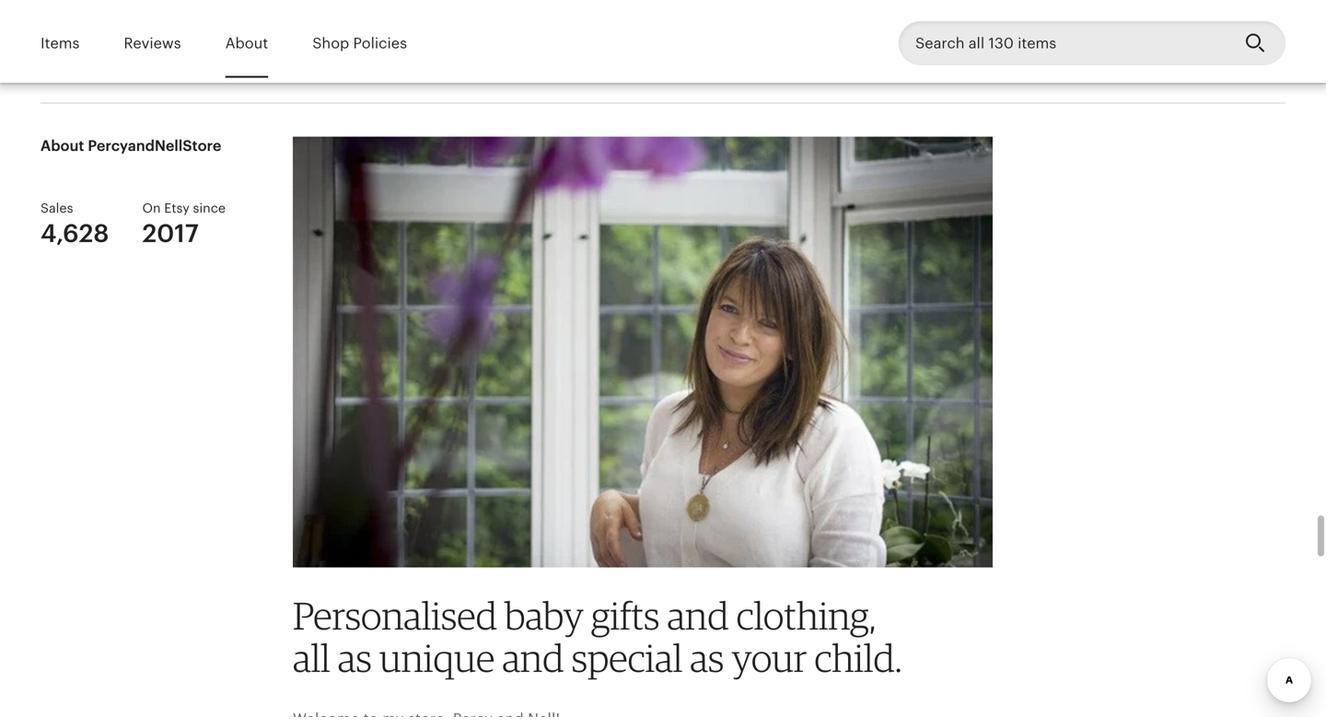 Task type: describe. For each thing, give the bounding box(es) containing it.
unique
[[379, 635, 495, 681]]

2 as from the left
[[690, 635, 724, 681]]

all
[[293, 635, 330, 681]]

on etsy since 2017
[[142, 201, 226, 248]]

since
[[193, 201, 226, 216]]

personalised baby gifts and clothing, all as unique and special as your child.
[[293, 593, 902, 681]]

about for about percyandnellstore
[[41, 138, 84, 154]]

special
[[572, 635, 683, 681]]

child.
[[815, 635, 902, 681]]

percyandnellstore
[[88, 138, 221, 154]]

about for about
[[225, 35, 268, 52]]

1 as from the left
[[338, 635, 372, 681]]

policies
[[353, 35, 407, 52]]

sales
[[41, 201, 73, 216]]

personalised
[[293, 593, 497, 639]]

items
[[41, 35, 80, 52]]

sales 4,628
[[41, 201, 109, 248]]



Task type: locate. For each thing, give the bounding box(es) containing it.
1 horizontal spatial and
[[667, 593, 729, 639]]

and
[[667, 593, 729, 639], [502, 635, 564, 681]]

4,628
[[41, 219, 109, 248]]

2017
[[142, 219, 199, 248]]

clothing,
[[737, 593, 876, 639]]

about up sales
[[41, 138, 84, 154]]

items link
[[41, 22, 80, 65]]

1 horizontal spatial as
[[690, 635, 724, 681]]

about percyandnellstore
[[41, 138, 221, 154]]

0 horizontal spatial as
[[338, 635, 372, 681]]

reviews link
[[124, 22, 181, 65]]

about left shop at the left of page
[[225, 35, 268, 52]]

0 horizontal spatial about
[[41, 138, 84, 154]]

shop
[[312, 35, 349, 52]]

your
[[732, 635, 807, 681]]

as left your
[[690, 635, 724, 681]]

Search all 130 items text field
[[899, 21, 1231, 66]]

about link
[[225, 22, 268, 65]]

0 horizontal spatial and
[[502, 635, 564, 681]]

as right all
[[338, 635, 372, 681]]

0 vertical spatial about
[[225, 35, 268, 52]]

shop policies
[[312, 35, 407, 52]]

1 vertical spatial about
[[41, 138, 84, 154]]

as
[[338, 635, 372, 681], [690, 635, 724, 681]]

1 horizontal spatial about
[[225, 35, 268, 52]]

reviews
[[124, 35, 181, 52]]

on
[[142, 201, 161, 216]]

about
[[225, 35, 268, 52], [41, 138, 84, 154]]

gifts
[[591, 593, 660, 639]]

etsy
[[164, 201, 190, 216]]

shop policies link
[[312, 22, 407, 65]]

baby
[[505, 593, 584, 639]]



Task type: vqa. For each thing, say whether or not it's contained in the screenshot.
LAW,
no



